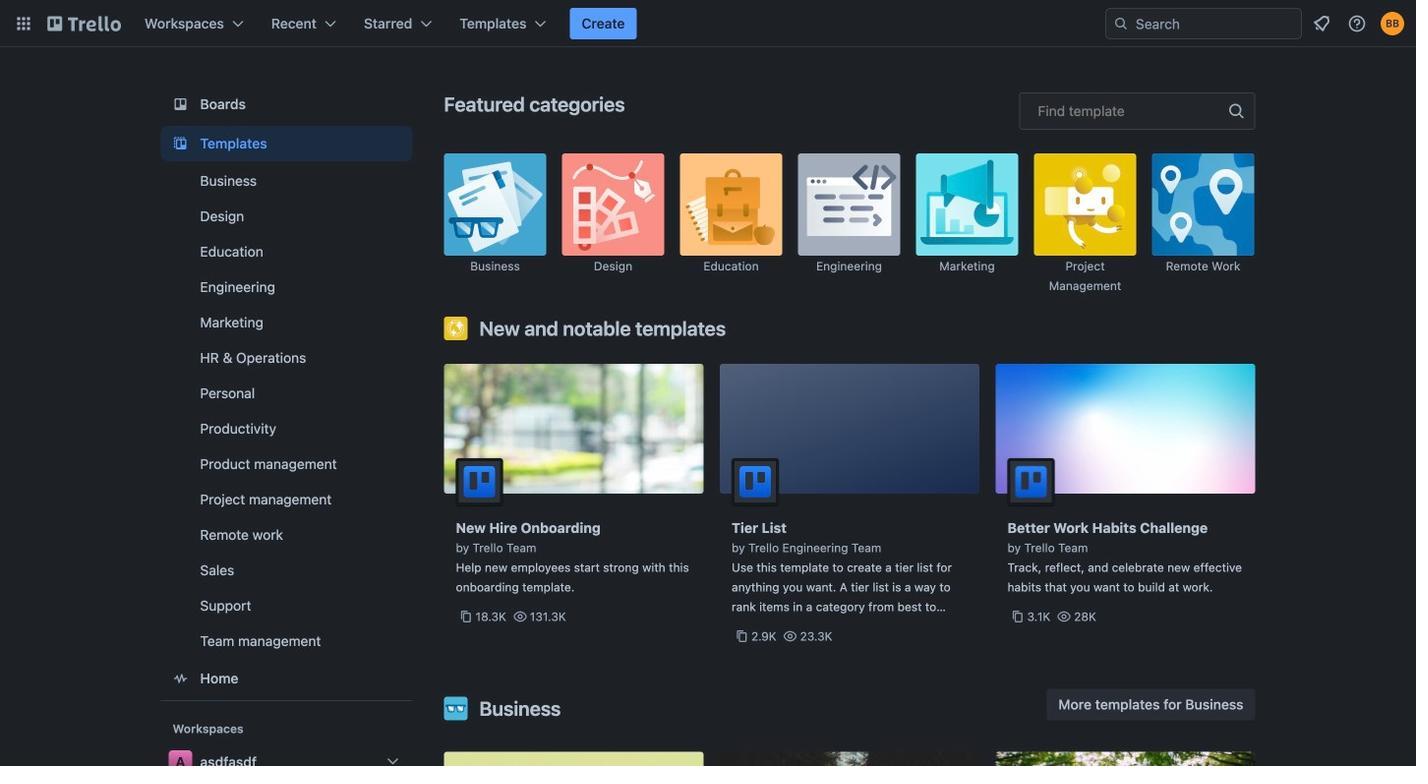 Task type: vqa. For each thing, say whether or not it's contained in the screenshot.
operations
no



Task type: locate. For each thing, give the bounding box(es) containing it.
trello team image
[[456, 458, 503, 506]]

0 vertical spatial business icon image
[[444, 153, 546, 256]]

remote work icon image
[[1152, 153, 1255, 256]]

1 vertical spatial business icon image
[[444, 697, 468, 721]]

None field
[[1020, 92, 1256, 130]]

bob builder (bobbuilder40) image
[[1381, 12, 1405, 35]]

search image
[[1113, 16, 1129, 31]]

trello engineering team image
[[732, 458, 779, 506]]

primary element
[[0, 0, 1416, 47]]

home image
[[169, 667, 192, 691]]

back to home image
[[47, 8, 121, 39]]

2 business icon image from the top
[[444, 697, 468, 721]]

business icon image
[[444, 153, 546, 256], [444, 697, 468, 721]]

board image
[[169, 92, 192, 116]]

education icon image
[[680, 153, 782, 256]]

engineering icon image
[[798, 153, 901, 256]]



Task type: describe. For each thing, give the bounding box(es) containing it.
marketing icon image
[[916, 153, 1019, 256]]

open information menu image
[[1348, 14, 1367, 33]]

design icon image
[[562, 153, 664, 256]]

1 business icon image from the top
[[444, 153, 546, 256]]

project management icon image
[[1034, 153, 1137, 256]]

trello team image
[[1008, 458, 1055, 506]]

template board image
[[169, 132, 192, 155]]

Search field
[[1106, 8, 1302, 39]]

0 notifications image
[[1310, 12, 1334, 35]]



